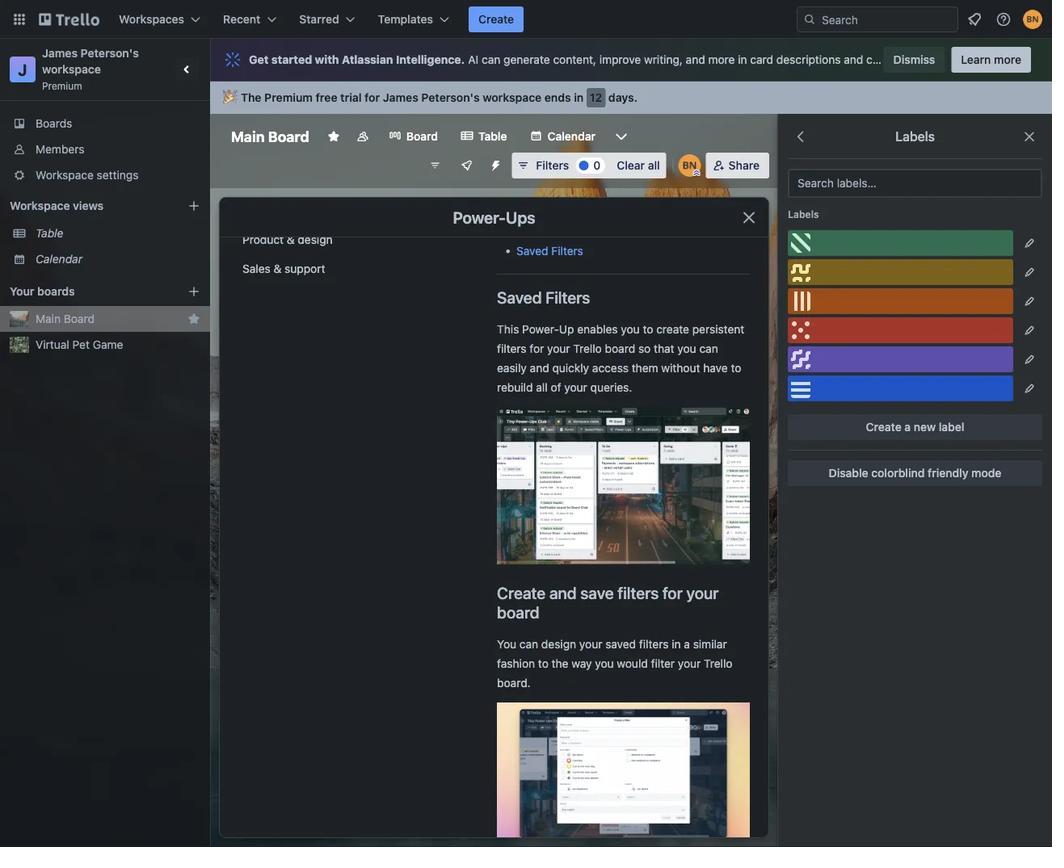 Task type: describe. For each thing, give the bounding box(es) containing it.
2 vertical spatial filters
[[546, 288, 590, 307]]

descriptions
[[777, 53, 841, 66]]

free
[[316, 91, 338, 104]]

confetti image
[[223, 91, 234, 104]]

customize views image
[[613, 129, 630, 145]]

easily
[[497, 362, 527, 375]]

1 horizontal spatial peterson's
[[421, 91, 480, 104]]

quickly
[[552, 362, 589, 375]]

virtual pet game
[[36, 338, 123, 352]]

and left comments.
[[844, 53, 864, 66]]

saved filters icon image
[[429, 160, 441, 171]]

up
[[559, 323, 574, 336]]

1 horizontal spatial to
[[643, 323, 653, 336]]

your boards with 2 items element
[[10, 282, 163, 301]]

them
[[632, 362, 658, 375]]

friendly
[[928, 467, 969, 480]]

james peterson's workspace premium
[[42, 46, 142, 91]]

content,
[[553, 53, 596, 66]]

workspaces button
[[109, 6, 210, 32]]

1 horizontal spatial james
[[383, 91, 419, 104]]

get started with atlassian intelligence.
[[249, 53, 465, 66]]

learn
[[961, 53, 991, 66]]

workspace navigation collapse icon image
[[176, 58, 199, 81]]

1 horizontal spatial table link
[[451, 124, 517, 150]]

0
[[593, 159, 601, 172]]

forms
[[517, 225, 549, 238]]

workspace settings link
[[0, 162, 210, 188]]

power- inside this power-up enables you to create persistent filters for your trello board so that you can easily and quickly access them without have to rebuild all of your queries.
[[522, 323, 559, 336]]

1 horizontal spatial premium
[[264, 91, 313, 104]]

can for ai can generate content, improve writing, and more in card descriptions and comments.
[[482, 53, 501, 66]]

atlassian intelligence logo image
[[223, 50, 242, 70]]

1 horizontal spatial calendar link
[[520, 124, 605, 150]]

improve
[[600, 53, 641, 66]]

starred
[[299, 13, 339, 26]]

sales & support link
[[233, 256, 427, 282]]

product
[[242, 233, 284, 247]]

colorblind
[[872, 467, 925, 480]]

1 vertical spatial in
[[574, 91, 584, 104]]

2 horizontal spatial you
[[678, 342, 696, 356]]

2 more from the left
[[994, 53, 1022, 66]]

recent
[[223, 13, 261, 26]]

starred icon image
[[188, 313, 200, 326]]

workspace visible image
[[356, 130, 369, 143]]

started
[[271, 53, 312, 66]]

product & design link
[[233, 227, 427, 253]]

Board name text field
[[223, 124, 317, 150]]

game
[[93, 338, 123, 352]]

workspaces
[[119, 13, 184, 26]]

a inside you can design your saved filters in a similar fashion to the way you would filter your trello board.
[[684, 638, 690, 652]]

automation image
[[483, 153, 505, 175]]

atlassian
[[342, 53, 393, 66]]

back to home image
[[39, 6, 99, 32]]

create button
[[469, 6, 524, 32]]

a inside button
[[905, 421, 911, 434]]

0 horizontal spatial table link
[[36, 226, 200, 242]]

to inside you can design your saved filters in a similar fashion to the way you would filter your trello board.
[[538, 658, 549, 671]]

0 notifications image
[[965, 10, 985, 29]]

fashion
[[497, 658, 535, 671]]

forms for trello link
[[517, 225, 599, 238]]

12
[[590, 91, 602, 104]]

premium inside james peterson's workspace premium
[[42, 80, 82, 91]]

main board inside text box
[[231, 128, 309, 145]]

main inside main board link
[[36, 312, 61, 326]]

views
[[73, 199, 104, 213]]

and inside create and save filters for your board
[[550, 584, 577, 603]]

days.
[[609, 91, 638, 104]]

recent button
[[213, 6, 286, 32]]

color: orange, title: none element
[[788, 289, 1014, 314]]

j link
[[10, 57, 36, 82]]

trello inside you can design your saved filters in a similar fashion to the way you would filter your trello board.
[[704, 658, 733, 671]]

create for create and save filters for your board
[[497, 584, 546, 603]]

filters inside this power-up enables you to create persistent filters for your trello board so that you can easily and quickly access them without have to rebuild all of your queries.
[[497, 342, 527, 356]]

your down up
[[547, 342, 570, 356]]

create a new label button
[[788, 415, 1043, 441]]

filters inside you can design your saved filters in a similar fashion to the way you would filter your trello board.
[[639, 638, 669, 652]]

1 horizontal spatial table
[[479, 130, 507, 143]]

1 vertical spatial ben nelson (bennelson96) image
[[679, 154, 701, 177]]

main board link
[[36, 311, 181, 327]]

templates
[[378, 13, 433, 26]]

with
[[315, 53, 339, 66]]

get
[[249, 53, 269, 66]]

board inside this power-up enables you to create persistent filters for your trello board so that you can easily and quickly access them without have to rebuild all of your queries.
[[605, 342, 635, 356]]

can for you can design your saved filters in a similar fashion to the way you would filter your trello board.
[[520, 638, 538, 652]]

color: blue, title: none element
[[788, 376, 1014, 402]]

and inside this power-up enables you to create persistent filters for your trello board so that you can easily and quickly access them without have to rebuild all of your queries.
[[530, 362, 549, 375]]

boards link
[[0, 111, 210, 137]]

2 horizontal spatial to
[[731, 362, 742, 375]]

🎉
[[223, 91, 234, 104]]

the
[[552, 658, 569, 671]]

star or unstar board image
[[327, 130, 340, 143]]

learn more link
[[952, 47, 1031, 73]]

share
[[729, 159, 760, 172]]

save
[[581, 584, 614, 603]]

🎉 the premium free trial for james peterson's workspace ends in 12 days.
[[223, 91, 638, 104]]

create
[[657, 323, 689, 336]]

& for product
[[287, 233, 295, 247]]

create for create
[[479, 13, 514, 26]]

starred button
[[290, 6, 365, 32]]

j
[[18, 60, 27, 79]]

board.
[[497, 677, 531, 690]]

power-ups
[[453, 208, 536, 227]]

enables
[[577, 323, 618, 336]]

1 vertical spatial table
[[36, 227, 63, 240]]

and right writing,
[[686, 53, 705, 66]]

generate
[[504, 53, 550, 66]]

mode
[[972, 467, 1002, 480]]

your boards
[[10, 285, 75, 298]]

board inside board link
[[406, 130, 438, 143]]

0 horizontal spatial main board
[[36, 312, 95, 326]]

ai can generate content, improve writing, and more in card descriptions and comments.
[[468, 53, 925, 66]]

1 more from the left
[[708, 53, 735, 66]]

disable colorblind friendly mode button
[[788, 461, 1043, 487]]

search image
[[803, 13, 816, 26]]

that
[[654, 342, 675, 356]]

workspace inside banner
[[483, 91, 542, 104]]

color: red, title: none element
[[788, 318, 1014, 344]]

trello inside forms for trello saved filters
[[570, 225, 599, 238]]

workspace views
[[10, 199, 104, 213]]

similar
[[693, 638, 727, 652]]

board link
[[379, 124, 448, 150]]

banner containing 🎉
[[210, 82, 1052, 114]]



Task type: locate. For each thing, give the bounding box(es) containing it.
saved down the forms
[[517, 245, 549, 258]]

workspace down members
[[36, 169, 94, 182]]

premium down james peterson's workspace link
[[42, 80, 82, 91]]

1 vertical spatial main board
[[36, 312, 95, 326]]

2 vertical spatial can
[[520, 638, 538, 652]]

1 horizontal spatial design
[[542, 638, 576, 652]]

board up you
[[497, 603, 540, 622]]

workspace down the 'generate'
[[483, 91, 542, 104]]

dismiss
[[894, 53, 935, 66]]

card
[[750, 53, 774, 66]]

virtual pet game link
[[36, 337, 200, 353]]

labels
[[896, 129, 935, 144], [788, 209, 819, 220]]

all right clear
[[648, 159, 660, 172]]

have
[[703, 362, 728, 375]]

open information menu image
[[996, 11, 1012, 27]]

1 vertical spatial calendar
[[36, 253, 82, 266]]

&
[[287, 233, 295, 247], [274, 262, 282, 276]]

workspace
[[36, 169, 94, 182], [10, 199, 70, 213]]

1 vertical spatial all
[[536, 381, 548, 394]]

0 vertical spatial all
[[648, 159, 660, 172]]

1 horizontal spatial &
[[287, 233, 295, 247]]

ai
[[468, 53, 479, 66]]

saved filters link
[[517, 245, 584, 258]]

you up without
[[678, 342, 696, 356]]

0 horizontal spatial calendar
[[36, 253, 82, 266]]

way
[[572, 658, 592, 671]]

power- down saved filters
[[522, 323, 559, 336]]

create for create a new label
[[866, 421, 902, 434]]

all inside this power-up enables you to create persistent filters for your trello board so that you can easily and quickly access them without have to rebuild all of your queries.
[[536, 381, 548, 394]]

design for can
[[542, 638, 576, 652]]

peterson's down back to home image
[[81, 46, 139, 60]]

0 vertical spatial saved
[[517, 245, 549, 258]]

writing,
[[644, 53, 683, 66]]

and left save
[[550, 584, 577, 603]]

design inside you can design your saved filters in a similar fashion to the way you would filter your trello board.
[[542, 638, 576, 652]]

you up so
[[621, 323, 640, 336]]

1 horizontal spatial can
[[520, 638, 538, 652]]

0 horizontal spatial board
[[64, 312, 95, 326]]

ups
[[506, 208, 536, 227]]

0 vertical spatial power-
[[453, 208, 506, 227]]

and
[[686, 53, 705, 66], [844, 53, 864, 66], [530, 362, 549, 375], [550, 584, 577, 603]]

0 horizontal spatial board
[[497, 603, 540, 622]]

to up so
[[643, 323, 653, 336]]

Search labels… text field
[[788, 169, 1043, 198]]

table
[[479, 130, 507, 143], [36, 227, 63, 240]]

& right product
[[287, 233, 295, 247]]

power- down power ups icon
[[453, 208, 506, 227]]

banner
[[210, 82, 1052, 114]]

0 horizontal spatial in
[[574, 91, 584, 104]]

the
[[241, 91, 262, 104]]

2 vertical spatial you
[[595, 658, 614, 671]]

design
[[298, 233, 333, 247], [542, 638, 576, 652]]

& for sales
[[274, 262, 282, 276]]

this power-up enables you to create persistent filters for your trello board so that you can easily and quickly access them without have to rebuild all of your queries.
[[497, 323, 745, 394]]

ben nelson (bennelson96) image right open information menu icon
[[1023, 10, 1043, 29]]

disable
[[829, 467, 869, 480]]

create inside create and save filters for your board
[[497, 584, 546, 603]]

1 vertical spatial you
[[678, 342, 696, 356]]

1 vertical spatial board
[[497, 603, 540, 622]]

0 vertical spatial calendar
[[548, 130, 596, 143]]

forms for trello saved filters
[[517, 225, 599, 258]]

this
[[497, 323, 519, 336]]

& right the sales
[[274, 262, 282, 276]]

templates button
[[368, 6, 459, 32]]

0 vertical spatial workspace
[[42, 63, 101, 76]]

trello down enables
[[573, 342, 602, 356]]

color: yellow, title: none element
[[788, 259, 1014, 285]]

can up have
[[700, 342, 718, 356]]

1 vertical spatial a
[[684, 638, 690, 652]]

intelligence.
[[396, 53, 465, 66]]

1 horizontal spatial board
[[605, 342, 635, 356]]

power ups image
[[460, 159, 473, 172]]

a left new
[[905, 421, 911, 434]]

2 vertical spatial create
[[497, 584, 546, 603]]

create a view image
[[188, 200, 200, 213]]

0 horizontal spatial you
[[595, 658, 614, 671]]

0 horizontal spatial premium
[[42, 80, 82, 91]]

boards
[[37, 285, 75, 298]]

to right have
[[731, 362, 742, 375]]

2 vertical spatial filters
[[639, 638, 669, 652]]

peterson's inside james peterson's workspace premium
[[81, 46, 139, 60]]

board inside main board text box
[[268, 128, 309, 145]]

clear all button
[[610, 153, 667, 179]]

1 vertical spatial &
[[274, 262, 282, 276]]

this member is an admin of this board. image
[[693, 170, 701, 177]]

2 horizontal spatial in
[[738, 53, 747, 66]]

your up way
[[579, 638, 603, 652]]

so
[[639, 342, 651, 356]]

calendar link up your boards with 2 items element
[[36, 251, 200, 268]]

clear
[[617, 159, 645, 172]]

can inside you can design your saved filters in a similar fashion to the way you would filter your trello board.
[[520, 638, 538, 652]]

board left "star or unstar board" icon
[[268, 128, 309, 145]]

1 vertical spatial labels
[[788, 209, 819, 220]]

1 vertical spatial can
[[700, 342, 718, 356]]

create left new
[[866, 421, 902, 434]]

add board image
[[188, 285, 200, 298]]

create up you
[[497, 584, 546, 603]]

1 horizontal spatial workspace
[[483, 91, 542, 104]]

create
[[479, 13, 514, 26], [866, 421, 902, 434], [497, 584, 546, 603]]

product & design
[[242, 233, 333, 247]]

filters inside create and save filters for your board
[[618, 584, 659, 603]]

table up automation icon
[[479, 130, 507, 143]]

queries.
[[591, 381, 632, 394]]

filters left 0 on the right top of the page
[[536, 159, 569, 172]]

more left card
[[708, 53, 735, 66]]

in left 12
[[574, 91, 584, 104]]

1 horizontal spatial main
[[231, 128, 265, 145]]

your inside create and save filters for your board
[[687, 584, 719, 603]]

0 vertical spatial filters
[[536, 159, 569, 172]]

table down workspace views
[[36, 227, 63, 240]]

boards
[[36, 117, 72, 130]]

filters right save
[[618, 584, 659, 603]]

1 vertical spatial trello
[[573, 342, 602, 356]]

workspace for workspace settings
[[36, 169, 94, 182]]

main down the
[[231, 128, 265, 145]]

workspace
[[42, 63, 101, 76], [483, 91, 542, 104]]

filters
[[536, 159, 569, 172], [552, 245, 584, 258], [546, 288, 590, 307]]

board inside create and save filters for your board
[[497, 603, 540, 622]]

share button
[[706, 153, 770, 179]]

design up support at the top of the page
[[298, 233, 333, 247]]

1 vertical spatial table link
[[36, 226, 200, 242]]

calendar
[[548, 130, 596, 143], [36, 253, 82, 266]]

1 horizontal spatial ben nelson (bennelson96) image
[[1023, 10, 1043, 29]]

would
[[617, 658, 648, 671]]

calendar link
[[520, 124, 605, 150], [36, 251, 200, 268]]

members
[[36, 143, 84, 156]]

0 vertical spatial can
[[482, 53, 501, 66]]

sales
[[242, 262, 271, 276]]

for inside create and save filters for your board
[[663, 584, 683, 603]]

0 horizontal spatial &
[[274, 262, 282, 276]]

create a new label
[[866, 421, 965, 434]]

you
[[621, 323, 640, 336], [678, 342, 696, 356], [595, 658, 614, 671]]

your right of
[[564, 381, 587, 394]]

0 horizontal spatial power-
[[453, 208, 506, 227]]

your up similar
[[687, 584, 719, 603]]

saved inside forms for trello saved filters
[[517, 245, 549, 258]]

you
[[497, 638, 517, 652]]

calendar up boards
[[36, 253, 82, 266]]

0 horizontal spatial ben nelson (bennelson96) image
[[679, 154, 701, 177]]

1 horizontal spatial more
[[994, 53, 1022, 66]]

dismiss button
[[884, 47, 945, 73]]

persistent
[[693, 323, 745, 336]]

2 horizontal spatial board
[[406, 130, 438, 143]]

0 vertical spatial main board
[[231, 128, 309, 145]]

your
[[10, 285, 34, 298]]

settings
[[97, 169, 139, 182]]

more right learn
[[994, 53, 1022, 66]]

board
[[268, 128, 309, 145], [406, 130, 438, 143], [64, 312, 95, 326]]

2 horizontal spatial can
[[700, 342, 718, 356]]

1 vertical spatial filters
[[552, 245, 584, 258]]

0 vertical spatial in
[[738, 53, 747, 66]]

can right you
[[520, 638, 538, 652]]

filters up filter
[[639, 638, 669, 652]]

saved
[[606, 638, 636, 652]]

1 vertical spatial power-
[[522, 323, 559, 336]]

design for &
[[298, 233, 333, 247]]

to left the
[[538, 658, 549, 671]]

workspace inside james peterson's workspace premium
[[42, 63, 101, 76]]

in left card
[[738, 53, 747, 66]]

can right ai
[[482, 53, 501, 66]]

0 horizontal spatial all
[[536, 381, 548, 394]]

0 horizontal spatial james
[[42, 46, 78, 60]]

Search field
[[816, 7, 958, 32]]

0 horizontal spatial peterson's
[[81, 46, 139, 60]]

support
[[285, 262, 325, 276]]

0 vertical spatial table link
[[451, 124, 517, 150]]

of
[[551, 381, 561, 394]]

you inside you can design your saved filters in a similar fashion to the way you would filter your trello board.
[[595, 658, 614, 671]]

premium
[[42, 80, 82, 91], [264, 91, 313, 104]]

members link
[[0, 137, 210, 162]]

1 horizontal spatial labels
[[896, 129, 935, 144]]

main board up virtual
[[36, 312, 95, 326]]

2 vertical spatial to
[[538, 658, 549, 671]]

0 horizontal spatial table
[[36, 227, 63, 240]]

0 vertical spatial to
[[643, 323, 653, 336]]

2 vertical spatial trello
[[704, 658, 733, 671]]

1 vertical spatial workspace
[[10, 199, 70, 213]]

0 vertical spatial table
[[479, 130, 507, 143]]

main
[[231, 128, 265, 145], [36, 312, 61, 326]]

table link up automation icon
[[451, 124, 517, 150]]

workspace for workspace views
[[10, 199, 70, 213]]

filters up up
[[546, 288, 590, 307]]

create up ai
[[479, 13, 514, 26]]

new
[[914, 421, 936, 434]]

workspace left views
[[10, 199, 70, 213]]

1 vertical spatial saved
[[497, 288, 542, 307]]

in up filter
[[672, 638, 681, 652]]

learn more
[[961, 53, 1022, 66]]

0 vertical spatial ben nelson (bennelson96) image
[[1023, 10, 1043, 29]]

you right way
[[595, 658, 614, 671]]

saved up the this
[[497, 288, 542, 307]]

all left of
[[536, 381, 548, 394]]

james inside james peterson's workspace premium
[[42, 46, 78, 60]]

can inside this power-up enables you to create persistent filters for your trello board so that you can easily and quickly access them without have to rebuild all of your queries.
[[700, 342, 718, 356]]

filter
[[651, 658, 675, 671]]

2 vertical spatial in
[[672, 638, 681, 652]]

1 vertical spatial main
[[36, 312, 61, 326]]

filters down forms for trello link
[[552, 245, 584, 258]]

board up virtual pet game
[[64, 312, 95, 326]]

ben nelson (bennelson96) image
[[1023, 10, 1043, 29], [679, 154, 701, 177]]

table link down views
[[36, 226, 200, 242]]

1 vertical spatial design
[[542, 638, 576, 652]]

1 horizontal spatial main board
[[231, 128, 309, 145]]

james down back to home image
[[42, 46, 78, 60]]

main board down the
[[231, 128, 309, 145]]

and right easily
[[530, 362, 549, 375]]

peterson's
[[81, 46, 139, 60], [421, 91, 480, 104]]

in
[[738, 53, 747, 66], [574, 91, 584, 104], [672, 638, 681, 652]]

to
[[643, 323, 653, 336], [731, 362, 742, 375], [538, 658, 549, 671]]

main up virtual
[[36, 312, 61, 326]]

create inside primary element
[[479, 13, 514, 26]]

without
[[662, 362, 700, 375]]

primary element
[[0, 0, 1052, 39]]

calendar link down "ends"
[[520, 124, 605, 150]]

your right filter
[[678, 658, 701, 671]]

0 vertical spatial you
[[621, 323, 640, 336]]

filters up easily
[[497, 342, 527, 356]]

clear all
[[617, 159, 660, 172]]

you can design your saved filters in a similar fashion to the way you would filter your trello board.
[[497, 638, 733, 690]]

in inside you can design your saved filters in a similar fashion to the way you would filter your trello board.
[[672, 638, 681, 652]]

0 vertical spatial workspace
[[36, 169, 94, 182]]

james up board link
[[383, 91, 419, 104]]

comments.
[[867, 53, 925, 66]]

access
[[592, 362, 629, 375]]

peterson's down intelligence.
[[421, 91, 480, 104]]

1 vertical spatial workspace
[[483, 91, 542, 104]]

0 horizontal spatial more
[[708, 53, 735, 66]]

ends
[[545, 91, 571, 104]]

design inside product & design link
[[298, 233, 333, 247]]

1 vertical spatial calendar link
[[36, 251, 200, 268]]

calendar up 0 on the right top of the page
[[548, 130, 596, 143]]

color: purple, title: none element
[[788, 347, 1014, 373]]

for inside this power-up enables you to create persistent filters for your trello board so that you can easily and quickly access them without have to rebuild all of your queries.
[[530, 342, 544, 356]]

0 horizontal spatial main
[[36, 312, 61, 326]]

0 vertical spatial filters
[[497, 342, 527, 356]]

trello inside this power-up enables you to create persistent filters for your trello board so that you can easily and quickly access them without have to rebuild all of your queries.
[[573, 342, 602, 356]]

0 horizontal spatial can
[[482, 53, 501, 66]]

0 vertical spatial create
[[479, 13, 514, 26]]

sales & support
[[242, 262, 325, 276]]

for inside forms for trello saved filters
[[552, 225, 567, 238]]

trello down similar
[[704, 658, 733, 671]]

filters inside forms for trello saved filters
[[552, 245, 584, 258]]

1 horizontal spatial you
[[621, 323, 640, 336]]

0 vertical spatial calendar link
[[520, 124, 605, 150]]

rebuild
[[497, 381, 533, 394]]

0 horizontal spatial workspace
[[42, 63, 101, 76]]

1 horizontal spatial calendar
[[548, 130, 596, 143]]

0 vertical spatial &
[[287, 233, 295, 247]]

a left similar
[[684, 638, 690, 652]]

0 horizontal spatial design
[[298, 233, 333, 247]]

trello up saved filters link
[[570, 225, 599, 238]]

premium right the
[[264, 91, 313, 104]]

workspace right j link
[[42, 63, 101, 76]]

for
[[365, 91, 380, 104], [552, 225, 567, 238], [530, 342, 544, 356], [663, 584, 683, 603]]

board inside main board link
[[64, 312, 95, 326]]

james
[[42, 46, 78, 60], [383, 91, 419, 104]]

all inside button
[[648, 159, 660, 172]]

ben nelson (bennelson96) image left the share button
[[679, 154, 701, 177]]

main inside main board text box
[[231, 128, 265, 145]]

color: green, title: none element
[[788, 230, 1014, 256]]

james peterson's workspace link
[[42, 46, 142, 76]]

0 vertical spatial trello
[[570, 225, 599, 238]]

design up the
[[542, 638, 576, 652]]

saved filters
[[497, 288, 590, 307]]

1 vertical spatial filters
[[618, 584, 659, 603]]

0 horizontal spatial labels
[[788, 209, 819, 220]]

0 vertical spatial labels
[[896, 129, 935, 144]]

0 vertical spatial design
[[298, 233, 333, 247]]

1 vertical spatial peterson's
[[421, 91, 480, 104]]

board up the saved filters icon
[[406, 130, 438, 143]]

board up access
[[605, 342, 635, 356]]

1 horizontal spatial all
[[648, 159, 660, 172]]

label
[[939, 421, 965, 434]]

1 horizontal spatial board
[[268, 128, 309, 145]]

pet
[[72, 338, 90, 352]]



Task type: vqa. For each thing, say whether or not it's contained in the screenshot.
the "days."
yes



